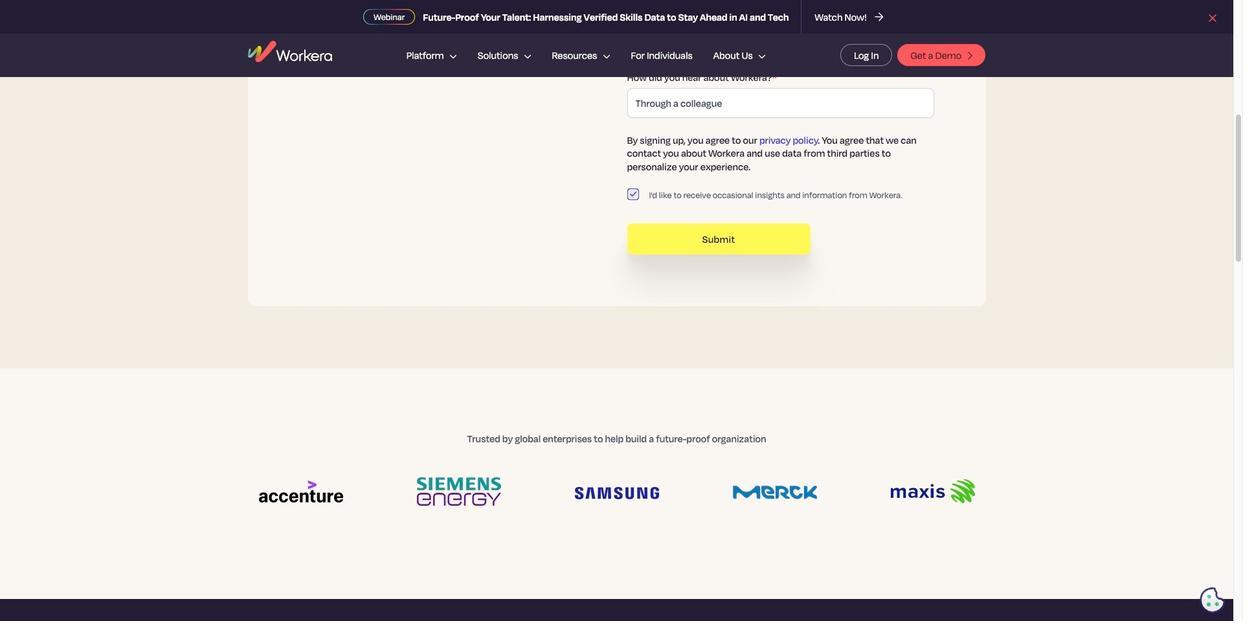 Task type: vqa. For each thing, say whether or not it's contained in the screenshot.
1200px Siemens_Energy_logo.svg
yes



Task type: locate. For each thing, give the bounding box(es) containing it.
None text field
[[627, 88, 934, 118]]

1200px logo_merck_kgaa_2015.svg image
[[733, 486, 817, 500]]

samsung_wordmark.svg image
[[575, 487, 659, 499]]

None submit
[[627, 223, 811, 254]]

dialog
[[0, 0, 1243, 621]]

None telephone field
[[627, 25, 934, 55]]

workera dark mode header logo image
[[248, 41, 332, 62]]



Task type: describe. For each thing, give the bounding box(es) containing it.
cookie preferences image
[[1200, 587, 1226, 613]]

maxis_communications_logo.svg image
[[891, 480, 975, 504]]

1200px siemens_energy_logo.svg image
[[417, 477, 501, 506]]

2560px accenture.svg image
[[259, 481, 343, 503]]



